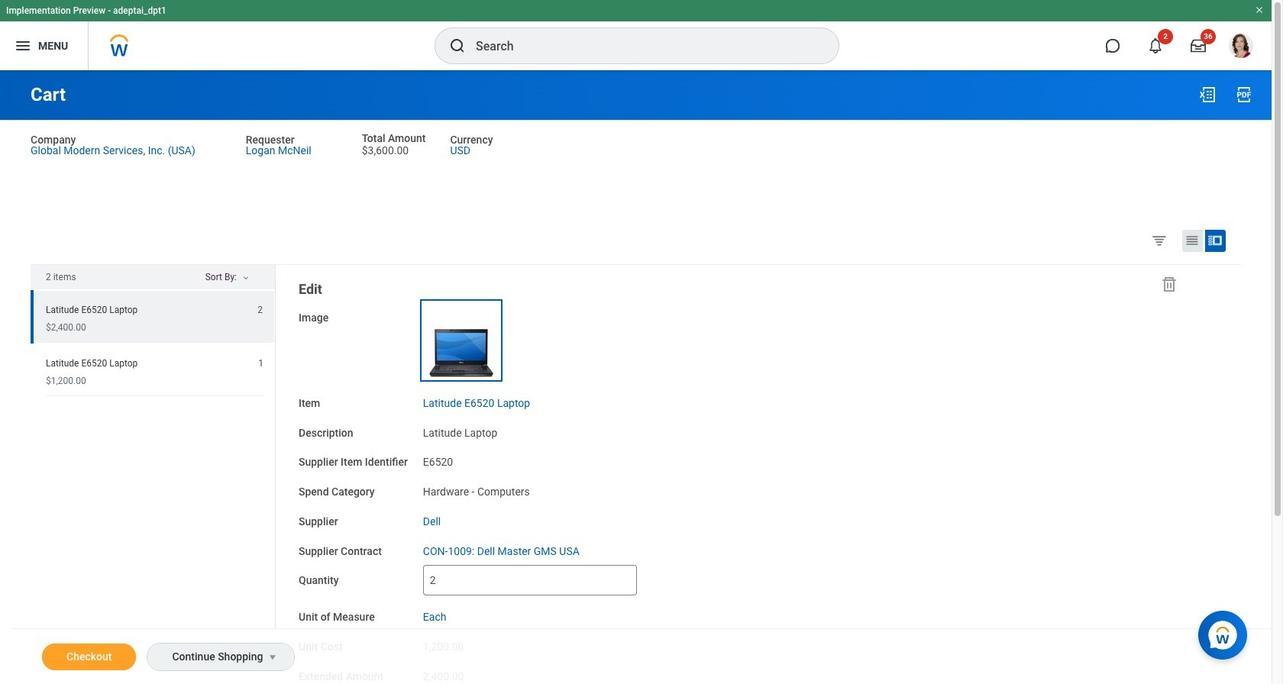 Task type: locate. For each thing, give the bounding box(es) containing it.
export to excel image
[[1199, 86, 1217, 104]]

profile logan mcneil image
[[1229, 34, 1254, 61]]

toggle to list detail view image
[[1208, 233, 1223, 248]]

None text field
[[423, 566, 637, 596]]

notifications large image
[[1148, 38, 1164, 53]]

navigation pane region
[[276, 265, 1198, 685]]

arrow down image
[[255, 271, 274, 281]]

inbox large image
[[1191, 38, 1206, 53]]

main content
[[0, 70, 1272, 685]]

none text field inside navigation pane region
[[423, 566, 637, 596]]

banner
[[0, 0, 1272, 70]]

option group
[[1148, 229, 1238, 255]]

Search Workday  search field
[[476, 29, 808, 63]]

region
[[31, 265, 276, 685]]

hardware - computers element
[[423, 483, 530, 498]]

close environment banner image
[[1255, 5, 1264, 15]]



Task type: vqa. For each thing, say whether or not it's contained in the screenshot.
toggle to grid view option
yes



Task type: describe. For each thing, give the bounding box(es) containing it.
item list list box
[[31, 290, 275, 396]]

delete image
[[1161, 275, 1179, 293]]

view printable version (pdf) image
[[1235, 86, 1254, 104]]

Toggle to Grid view radio
[[1183, 230, 1203, 252]]

toggle to grid view image
[[1185, 233, 1200, 248]]

Toggle to List Detail view radio
[[1206, 230, 1226, 252]]

select to filter grid data image
[[1151, 232, 1168, 248]]

e6520.jpg image
[[423, 302, 500, 379]]

search image
[[448, 37, 467, 55]]

justify image
[[14, 37, 32, 55]]



